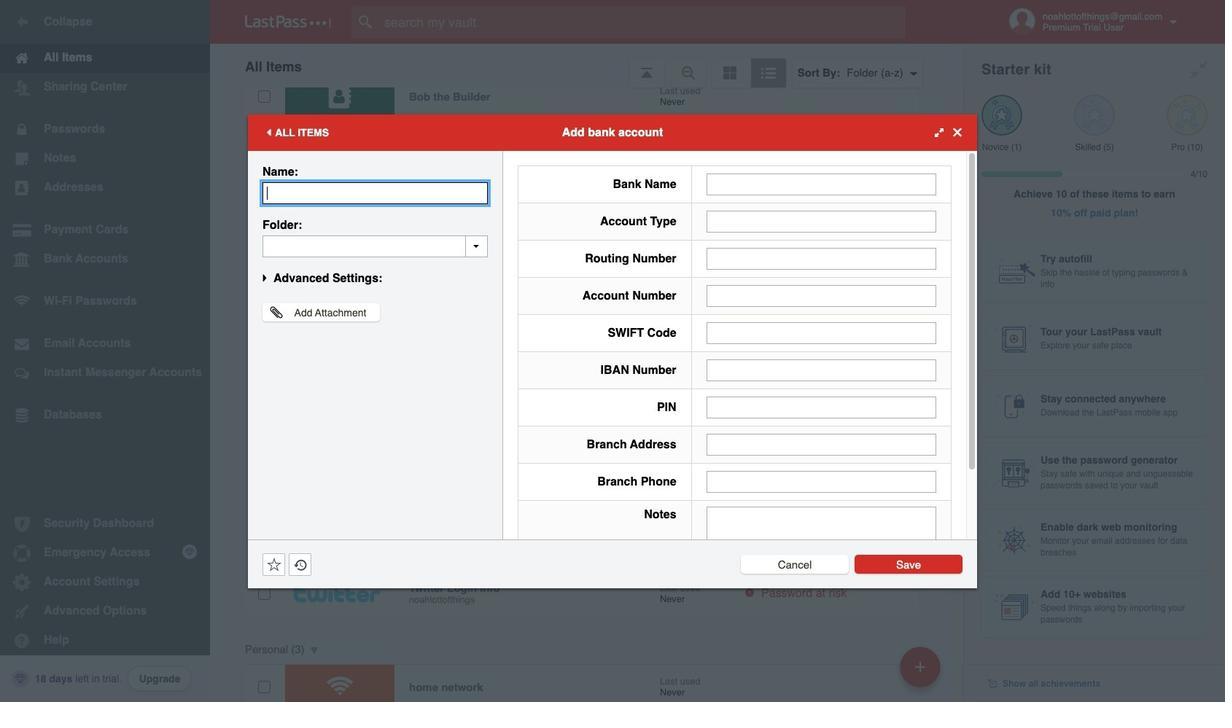 Task type: locate. For each thing, give the bounding box(es) containing it.
Search search field
[[352, 6, 935, 38]]

new item image
[[916, 662, 926, 672]]

dialog
[[248, 114, 978, 607]]

None text field
[[707, 173, 937, 195], [263, 182, 488, 204], [707, 211, 937, 232], [263, 235, 488, 257], [707, 285, 937, 307], [707, 322, 937, 344], [707, 397, 937, 419], [707, 471, 937, 493], [707, 173, 937, 195], [263, 182, 488, 204], [707, 211, 937, 232], [263, 235, 488, 257], [707, 285, 937, 307], [707, 322, 937, 344], [707, 397, 937, 419], [707, 471, 937, 493]]

None text field
[[707, 248, 937, 270], [707, 359, 937, 381], [707, 434, 937, 456], [707, 507, 937, 597], [707, 248, 937, 270], [707, 359, 937, 381], [707, 434, 937, 456], [707, 507, 937, 597]]



Task type: describe. For each thing, give the bounding box(es) containing it.
new item navigation
[[895, 643, 950, 703]]

vault options navigation
[[210, 44, 965, 88]]

lastpass image
[[245, 15, 331, 28]]

main navigation navigation
[[0, 0, 210, 703]]

search my vault text field
[[352, 6, 935, 38]]



Task type: vqa. For each thing, say whether or not it's contained in the screenshot.
Main content main content
no



